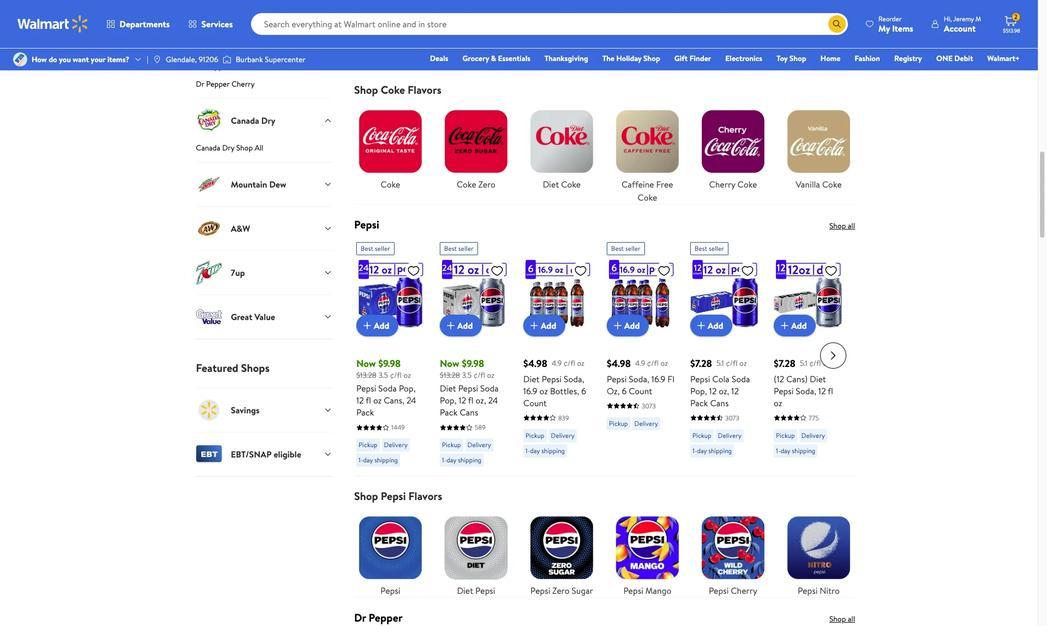 Task type: locate. For each thing, give the bounding box(es) containing it.
burbank supercenter
[[236, 54, 306, 65]]

oz,
[[719, 385, 729, 397], [476, 395, 486, 407]]

how
[[32, 54, 47, 65]]

24 inside now $9.98 $13.28 3.5 ¢/fl oz pepsi soda pop, 12 fl oz cans, 24 pack
[[406, 395, 416, 407]]

gift finder
[[674, 53, 711, 64]]

1 shop all from the top
[[829, 220, 855, 231]]

pop, left "cola"
[[690, 385, 707, 397]]

$4.98 inside $4.98 4.9 ¢/fl oz pepsi soda, 16.9 fl oz, 6 count
[[607, 357, 631, 370]]

1 now from the left
[[356, 357, 376, 370]]

0 horizontal spatial oz,
[[476, 395, 486, 407]]

count right oz,
[[629, 385, 652, 397]]

delivery down $4.98 4.9 ¢/fl oz pepsi soda, 16.9 fl oz, 6 count at the right bottom of page
[[634, 419, 658, 428]]

best seller up pepsi cola soda pop, 12 oz, 12 pack cans image
[[695, 244, 724, 253]]

4 add button from the left
[[607, 315, 649, 337]]

3073 for $4.98
[[642, 402, 656, 411]]

add for pepsi soda, 16.9 fl oz, 6 count
[[624, 320, 640, 332]]

count inside $4.98 4.9 ¢/fl oz diet pepsi soda, 16.9 oz bottles, 6 count
[[523, 397, 547, 409]]

fl inside now $9.98 $13.28 3.5 ¢/fl oz pepsi soda pop, 12 fl oz cans, 24 pack
[[366, 395, 371, 407]]

1 horizontal spatial count
[[629, 385, 652, 397]]

0 horizontal spatial count
[[523, 397, 547, 409]]

$13.28
[[356, 370, 376, 381], [440, 370, 460, 381]]

all for dr pepper shop all
[[250, 9, 259, 20]]

$7.28 inside $7.28 5.1 ¢/fl oz pepsi cola soda pop, 12 oz, 12 pack cans
[[690, 357, 712, 370]]

2 $513.98
[[1003, 12, 1020, 34]]

0 horizontal spatial 6
[[581, 385, 586, 397]]

featured shops
[[196, 361, 270, 375]]

3 add button from the left
[[523, 315, 565, 337]]

dr pepper cream soda link
[[196, 61, 332, 76]]

soda, inside $4.98 4.9 ¢/fl oz diet pepsi soda, 16.9 oz bottles, 6 count
[[564, 373, 584, 385]]

$9.98 inside the now $9.98 $13.28 3.5 ¢/fl oz diet pepsi soda pop, 12 fl oz, 24 pack cans
[[462, 357, 484, 370]]

24
[[406, 395, 416, 407], [488, 395, 498, 407]]

1 vertical spatial dry
[[222, 142, 234, 153]]

0 horizontal spatial cans
[[460, 407, 478, 419]]

1 list from the top
[[348, 97, 862, 204]]

gift finder link
[[669, 52, 716, 64]]

1 vertical spatial 3073
[[725, 414, 739, 423]]

(12 cans) diet pepsi soda, 12 fl oz image
[[774, 260, 842, 328]]

pack inside now $9.98 $13.28 3.5 ¢/fl oz pepsi soda pop, 12 fl oz cans, 24 pack
[[356, 407, 374, 419]]

dry up canada dry shop all link
[[261, 114, 275, 126]]

best up pepsi soda, 16.9 fl oz, 6 count image
[[611, 244, 624, 253]]

1 horizontal spatial 4.9
[[635, 358, 645, 369]]

0 vertical spatial shop all link
[[829, 220, 855, 231]]

fashion
[[855, 53, 880, 64]]

dr inside 'link'
[[196, 44, 204, 55]]

4 add to cart image from the left
[[695, 319, 708, 332]]

¢/fl inside $4.98 4.9 ¢/fl oz pepsi soda, 16.9 fl oz, 6 count
[[647, 358, 659, 369]]

shop all link down nitro
[[829, 614, 855, 625]]

1 shop all link from the top
[[829, 220, 855, 231]]

pop, up the 1449
[[399, 383, 416, 395]]

soda
[[255, 61, 272, 72], [732, 373, 750, 385], [378, 383, 397, 395], [480, 383, 499, 395]]

¢/fl for diet
[[809, 358, 821, 369]]

mango
[[645, 585, 671, 597]]

 image
[[13, 52, 27, 67], [153, 55, 161, 64]]

fl
[[668, 373, 674, 385]]

fashion link
[[850, 52, 885, 64]]

cherry coke
[[709, 178, 757, 190]]

1 horizontal spatial soda,
[[629, 373, 649, 385]]

6 right bottles,
[[581, 385, 586, 397]]

canada for canada dry shop all
[[196, 142, 220, 153]]

2 horizontal spatial pack
[[690, 397, 708, 409]]

soda down dr pepper zero 'link'
[[255, 61, 272, 72]]

all
[[848, 220, 855, 231], [848, 614, 855, 625]]

1 horizontal spatial dry
[[261, 114, 275, 126]]

soda, up 839
[[564, 373, 584, 385]]

holiday
[[616, 53, 642, 64]]

1 add from the left
[[374, 320, 389, 332]]

0 horizontal spatial pop,
[[399, 383, 416, 395]]

¢/fl for soda,
[[564, 358, 575, 369]]

search icon image
[[833, 20, 841, 28]]

dry down canada dry
[[222, 142, 234, 153]]

best up the pepsi soda pop, 12 fl oz cans, 24 pack image
[[361, 244, 373, 253]]

2 $13.28 from the left
[[440, 370, 460, 381]]

2 add from the left
[[457, 320, 473, 332]]

3073 for $7.28
[[725, 414, 739, 423]]

2 $7.28 from the left
[[774, 357, 796, 370]]

count left bottles,
[[523, 397, 547, 409]]

cans,
[[384, 395, 404, 407]]

shops
[[241, 361, 270, 375]]

seller for pepsi
[[375, 244, 390, 253]]

add to favorites list, (12 cans) diet pepsi soda, 12 fl oz image
[[825, 264, 838, 278]]

dr pepper shop all
[[196, 9, 259, 20]]

2 add button from the left
[[440, 315, 482, 337]]

cans down "cola"
[[710, 397, 729, 409]]

now inside the now $9.98 $13.28 3.5 ¢/fl oz diet pepsi soda pop, 12 fl oz, 24 pack cans
[[440, 357, 459, 370]]

1 horizontal spatial pack
[[440, 407, 458, 419]]

1 vertical spatial list
[[348, 503, 862, 598]]

soda, up 775
[[796, 385, 816, 397]]

 image right |
[[153, 55, 161, 64]]

dr pepper cherry
[[196, 79, 255, 89]]

16391
[[391, 7, 406, 16]]

5.1 up "cola"
[[716, 358, 724, 369]]

16.9 inside $4.98 4.9 ¢/fl oz diet pepsi soda, 16.9 oz bottles, 6 count
[[523, 385, 537, 397]]

one
[[936, 53, 953, 64]]

6 right oz,
[[622, 385, 627, 397]]

1 horizontal spatial $7.28
[[774, 357, 796, 370]]

0 horizontal spatial soda,
[[564, 373, 584, 385]]

seller up pepsi cola soda pop, 12 oz, 12 pack cans image
[[709, 244, 724, 253]]

4 add from the left
[[624, 320, 640, 332]]

2 6 from the left
[[622, 385, 627, 397]]

day
[[447, 40, 456, 49], [530, 40, 540, 49], [614, 49, 623, 58], [697, 49, 707, 58], [781, 49, 790, 58], [530, 446, 540, 456], [697, 446, 707, 456], [781, 446, 790, 456], [363, 456, 373, 465], [447, 456, 456, 465]]

shop all
[[829, 220, 855, 231], [829, 614, 855, 625]]

3073 down $7.28 5.1 ¢/fl oz pepsi cola soda pop, 12 oz, 12 pack cans
[[725, 414, 739, 423]]

0 horizontal spatial 5.1
[[716, 358, 724, 369]]

3 best from the left
[[611, 244, 624, 253]]

list
[[348, 97, 862, 204], [348, 503, 862, 598]]

grocery & essentials link
[[458, 52, 535, 64]]

0 horizontal spatial 3073
[[642, 402, 656, 411]]

dr for dr pepper cream soda
[[196, 61, 204, 72]]

 image
[[223, 54, 231, 65]]

shop all link up add to favorites list, (12 cans) diet pepsi soda, 12 fl oz icon
[[829, 220, 855, 231]]

5 add to cart image from the left
[[778, 319, 791, 332]]

ebt/snap
[[231, 448, 272, 460]]

Walmart Site-Wide search field
[[251, 13, 848, 35]]

1 best seller from the left
[[361, 244, 390, 253]]

1 $7.28 from the left
[[690, 357, 712, 370]]

pepsi inside $4.98 4.9 ¢/fl oz diet pepsi soda, 16.9 oz bottles, 6 count
[[542, 373, 562, 385]]

best for diet pepsi soda pop, 12 fl oz, 24 pack cans
[[444, 244, 457, 253]]

5.1 up cans)
[[800, 358, 808, 369]]

pop, right cans,
[[440, 395, 457, 407]]

1 horizontal spatial 24
[[488, 395, 498, 407]]

2 vertical spatial zero
[[552, 585, 570, 597]]

¢/fl inside $7.28 5.1 ¢/fl oz pepsi cola soda pop, 12 oz, 12 pack cans
[[726, 358, 738, 369]]

0 horizontal spatial now
[[356, 357, 376, 370]]

2
[[1014, 12, 1018, 21]]

pack inside the now $9.98 $13.28 3.5 ¢/fl oz diet pepsi soda pop, 12 fl oz, 24 pack cans
[[440, 407, 458, 419]]

soda, inside $4.98 4.9 ¢/fl oz pepsi soda, 16.9 fl oz, 6 count
[[629, 373, 649, 385]]

2 now from the left
[[440, 357, 459, 370]]

cherry
[[231, 79, 255, 89], [709, 178, 735, 190], [731, 585, 757, 597]]

2 horizontal spatial soda,
[[796, 385, 816, 397]]

diet inside "link"
[[457, 585, 473, 597]]

1 horizontal spatial oz,
[[719, 385, 729, 397]]

4.9 inside $4.98 4.9 ¢/fl oz diet pepsi soda, 16.9 oz bottles, 6 count
[[552, 358, 562, 369]]

best for pepsi cola soda pop, 12 oz, 12 pack cans
[[695, 244, 707, 253]]

oz, up 589
[[476, 395, 486, 407]]

2 horizontal spatial fl
[[828, 385, 833, 397]]

5 add button from the left
[[690, 315, 732, 337]]

2 all from the top
[[848, 614, 855, 625]]

pepsi inside $4.98 4.9 ¢/fl oz pepsi soda, 16.9 fl oz, 6 count
[[607, 373, 627, 385]]

free
[[656, 178, 673, 190]]

$4.98 for diet
[[523, 357, 547, 370]]

add to cart image
[[361, 319, 374, 332], [444, 319, 457, 332], [611, 319, 624, 332], [695, 319, 708, 332], [778, 319, 791, 332]]

0 vertical spatial zero
[[231, 44, 246, 55]]

zero for coke zero
[[478, 178, 496, 190]]

0 vertical spatial all
[[848, 220, 855, 231]]

0 horizontal spatial zero
[[231, 44, 246, 55]]

3 add to cart image from the left
[[611, 319, 624, 332]]

5.1 for cola
[[716, 358, 724, 369]]

reorder
[[878, 14, 902, 23]]

16.9
[[651, 373, 665, 385], [523, 385, 537, 397]]

delivery down 17644
[[718, 34, 742, 43]]

shop all down nitro
[[829, 614, 855, 625]]

add to cart image
[[528, 319, 541, 332]]

flavors
[[408, 82, 441, 97], [408, 489, 442, 504]]

16.9 inside $4.98 4.9 ¢/fl oz pepsi soda, 16.9 fl oz, 6 count
[[651, 373, 665, 385]]

vanilla coke link
[[782, 105, 855, 191]]

coke inside caffeine free coke
[[638, 191, 657, 204]]

canada dry
[[231, 114, 275, 126]]

now inside now $9.98 $13.28 3.5 ¢/fl oz pepsi soda pop, 12 fl oz cans, 24 pack
[[356, 357, 376, 370]]

1 $13.28 from the left
[[356, 370, 376, 381]]

5 add from the left
[[708, 320, 723, 332]]

0 horizontal spatial pack
[[356, 407, 374, 419]]

list containing coke
[[348, 97, 862, 204]]

1 horizontal spatial 3.5
[[462, 370, 472, 381]]

cans up 589
[[460, 407, 478, 419]]

shop all link for dr pepper
[[829, 614, 855, 625]]

list containing pepsi
[[348, 503, 862, 598]]

delivery down the 1449
[[384, 441, 408, 450]]

5.1 inside "$7.28 5.1 ¢/fl oz (12 cans) diet pepsi soda, 12 fl oz"
[[800, 358, 808, 369]]

1 vertical spatial shop all
[[829, 614, 855, 625]]

2 $4.98 from the left
[[607, 357, 631, 370]]

0 vertical spatial 3073
[[642, 402, 656, 411]]

1 horizontal spatial  image
[[153, 55, 161, 64]]

shipping
[[458, 40, 481, 49], [541, 40, 565, 49], [625, 49, 648, 58], [708, 49, 732, 58], [792, 49, 815, 58], [541, 446, 565, 456], [708, 446, 732, 456], [792, 446, 815, 456], [374, 456, 398, 465], [458, 456, 481, 465]]

$13.28 inside the now $9.98 $13.28 3.5 ¢/fl oz diet pepsi soda pop, 12 fl oz, 24 pack cans
[[440, 370, 460, 381]]

0 vertical spatial list
[[348, 97, 862, 204]]

1 add to cart image from the left
[[361, 319, 374, 332]]

 image left how
[[13, 52, 27, 67]]

5.1 inside $7.28 5.1 ¢/fl oz pepsi cola soda pop, 12 oz, 12 pack cans
[[716, 358, 724, 369]]

oz, right fl
[[719, 385, 729, 397]]

1 seller from the left
[[375, 244, 390, 253]]

17644
[[725, 16, 742, 26]]

best seller up diet pepsi soda pop, 12 fl oz, 24 pack cans image
[[444, 244, 474, 253]]

shop all for pepsi
[[829, 220, 855, 231]]

0 horizontal spatial 24
[[406, 395, 416, 407]]

1 6 from the left
[[581, 385, 586, 397]]

1 best from the left
[[361, 244, 373, 253]]

0 horizontal spatial dry
[[222, 142, 234, 153]]

0 horizontal spatial 4.9
[[552, 358, 562, 369]]

0 vertical spatial canada
[[231, 114, 259, 126]]

1 5.1 from the left
[[716, 358, 724, 369]]

canada inside dropdown button
[[231, 114, 259, 126]]

cans inside the now $9.98 $13.28 3.5 ¢/fl oz diet pepsi soda pop, 12 fl oz, 24 pack cans
[[460, 407, 478, 419]]

best seller up the pepsi soda pop, 12 fl oz cans, 24 pack image
[[361, 244, 390, 253]]

12
[[709, 385, 717, 397], [731, 385, 739, 397], [818, 385, 826, 397], [356, 395, 364, 407], [459, 395, 466, 407]]

$4.98 down add to cart image
[[523, 357, 547, 370]]

1 vertical spatial zero
[[478, 178, 496, 190]]

1 horizontal spatial 5.1
[[800, 358, 808, 369]]

1 vertical spatial flavors
[[408, 489, 442, 504]]

a&w
[[231, 223, 250, 235]]

0 vertical spatial cherry
[[231, 79, 255, 89]]

next slide for product carousel list image
[[820, 343, 846, 369]]

add to favorites list, pepsi cola soda pop, 12 oz, 12 pack cans image
[[741, 264, 754, 278]]

1 $9.98 from the left
[[378, 357, 401, 370]]

¢/fl
[[564, 358, 575, 369], [647, 358, 659, 369], [726, 358, 738, 369], [809, 358, 821, 369], [390, 370, 402, 381], [474, 370, 485, 381]]

2 horizontal spatial pop,
[[690, 385, 707, 397]]

soda right "cola"
[[732, 373, 750, 385]]

soda up the 1449
[[378, 383, 397, 395]]

electronics link
[[720, 52, 767, 64]]

1 horizontal spatial cans
[[710, 397, 729, 409]]

add button for diet pepsi soda pop, 12 fl oz, 24 pack cans
[[440, 315, 482, 337]]

12 inside "$7.28 5.1 ¢/fl oz (12 cans) diet pepsi soda, 12 fl oz"
[[818, 385, 826, 397]]

hi,
[[944, 14, 952, 23]]

 image for glendale, 91206
[[153, 55, 161, 64]]

3.5 for soda
[[379, 370, 388, 381]]

seller for diet
[[458, 244, 474, 253]]

soda, right oz,
[[629, 373, 649, 385]]

4050
[[558, 7, 574, 16]]

featured
[[196, 361, 238, 375]]

¢/fl inside $4.98 4.9 ¢/fl oz diet pepsi soda, 16.9 oz bottles, 6 count
[[564, 358, 575, 369]]

1 add button from the left
[[356, 315, 398, 337]]

add for pepsi soda pop, 12 fl oz cans, 24 pack
[[374, 320, 389, 332]]

1 vertical spatial canada
[[196, 142, 220, 153]]

$9.98 for soda
[[378, 357, 401, 370]]

fl for 5.1
[[828, 385, 833, 397]]

5.1 for cans)
[[800, 358, 808, 369]]

product group
[[356, 0, 425, 65], [440, 0, 508, 65], [523, 0, 592, 65], [607, 0, 675, 65], [690, 0, 758, 65], [774, 0, 842, 65], [356, 238, 425, 472], [440, 238, 508, 472], [523, 238, 592, 472], [607, 238, 675, 472], [690, 238, 758, 472], [774, 238, 842, 472]]

2 add to cart image from the left
[[444, 319, 457, 332]]

3 best seller from the left
[[611, 244, 641, 253]]

deals
[[430, 53, 448, 64]]

$7.28 for (12
[[774, 357, 796, 370]]

oz inside the now $9.98 $13.28 3.5 ¢/fl oz diet pepsi soda pop, 12 fl oz, 24 pack cans
[[487, 370, 494, 381]]

caffeine
[[622, 178, 654, 190]]

3073 down $4.98 4.9 ¢/fl oz pepsi soda, 16.9 fl oz, 6 count at the right bottom of page
[[642, 402, 656, 411]]

0 horizontal spatial 16.9
[[523, 385, 537, 397]]

list for shop pepsi flavors
[[348, 503, 862, 598]]

15714
[[642, 16, 657, 26]]

0 horizontal spatial  image
[[13, 52, 27, 67]]

diet
[[231, 26, 246, 37], [543, 178, 559, 190], [523, 373, 540, 385], [810, 373, 826, 385], [440, 383, 456, 395], [457, 585, 473, 597]]

oz inside $7.28 5.1 ¢/fl oz pepsi cola soda pop, 12 oz, 12 pack cans
[[739, 358, 747, 369]]

coke
[[381, 82, 405, 97], [381, 178, 400, 190], [457, 178, 476, 190], [561, 178, 581, 190], [737, 178, 757, 190], [822, 178, 842, 190], [638, 191, 657, 204]]

dr pepper
[[354, 611, 403, 626]]

dr pepper cream soda
[[196, 61, 272, 72]]

0 horizontal spatial $7.28
[[690, 357, 712, 370]]

1 horizontal spatial $13.28
[[440, 370, 460, 381]]

2 seller from the left
[[458, 244, 474, 253]]

1 horizontal spatial now
[[440, 357, 459, 370]]

ebt/snap eligible button
[[196, 432, 332, 476]]

2 5.1 from the left
[[800, 358, 808, 369]]

0 vertical spatial shop all
[[829, 220, 855, 231]]

6 add from the left
[[791, 320, 807, 332]]

oz
[[577, 358, 584, 369], [661, 358, 668, 369], [739, 358, 747, 369], [823, 358, 830, 369], [404, 370, 411, 381], [487, 370, 494, 381], [539, 385, 548, 397], [373, 395, 382, 407], [774, 397, 782, 409]]

0 horizontal spatial $9.98
[[378, 357, 401, 370]]

1 4.9 from the left
[[552, 358, 562, 369]]

1 vertical spatial all
[[848, 614, 855, 625]]

6
[[581, 385, 586, 397], [622, 385, 627, 397]]

2 best from the left
[[444, 244, 457, 253]]

all for canada dry shop all
[[255, 142, 263, 153]]

all down canada dry
[[255, 142, 263, 153]]

0 vertical spatial all
[[250, 9, 259, 20]]

1 vertical spatial shop all link
[[829, 614, 855, 625]]

dr pepper zero
[[196, 44, 246, 55]]

2 $9.98 from the left
[[462, 357, 484, 370]]

dry inside dropdown button
[[261, 114, 275, 126]]

caffeine free coke
[[622, 178, 673, 204]]

1 horizontal spatial 6
[[622, 385, 627, 397]]

pepper for dr pepper cherry
[[206, 79, 230, 89]]

reorder my items
[[878, 14, 913, 34]]

12 inside now $9.98 $13.28 3.5 ¢/fl oz pepsi soda pop, 12 fl oz cans, 24 pack
[[356, 395, 364, 407]]

coke zero
[[457, 178, 496, 190]]

$4.98 up oz,
[[607, 357, 631, 370]]

1 3.5 from the left
[[379, 370, 388, 381]]

0 horizontal spatial canada
[[196, 142, 220, 153]]

2 list from the top
[[348, 503, 862, 598]]

7up
[[231, 267, 245, 279]]

add to favorites list, pepsi soda, 16.9 fl oz, 6 count image
[[658, 264, 671, 278]]

2 shop all link from the top
[[829, 614, 855, 625]]

 image for how do you want your items?
[[13, 52, 27, 67]]

the holiday shop
[[602, 53, 660, 64]]

add button for pepsi cola soda pop, 12 oz, 12 pack cans
[[690, 315, 732, 337]]

all up dr pepper diet link
[[250, 9, 259, 20]]

0 vertical spatial flavors
[[408, 82, 441, 97]]

$13.28 inside now $9.98 $13.28 3.5 ¢/fl oz pepsi soda pop, 12 fl oz cans, 24 pack
[[356, 370, 376, 381]]

oz, inside $7.28 5.1 ¢/fl oz pepsi cola soda pop, 12 oz, 12 pack cans
[[719, 385, 729, 397]]

1 horizontal spatial zero
[[478, 178, 496, 190]]

want
[[73, 54, 89, 65]]

fl inside "$7.28 5.1 ¢/fl oz (12 cans) diet pepsi soda, 12 fl oz"
[[828, 385, 833, 397]]

0 horizontal spatial $13.28
[[356, 370, 376, 381]]

seller for 16.9
[[625, 244, 641, 253]]

16.9 left fl
[[651, 373, 665, 385]]

cans inside $7.28 5.1 ¢/fl oz pepsi cola soda pop, 12 oz, 12 pack cans
[[710, 397, 729, 409]]

diet inside $4.98 4.9 ¢/fl oz diet pepsi soda, 16.9 oz bottles, 6 count
[[523, 373, 540, 385]]

seller up diet pepsi soda pop, 12 fl oz, 24 pack cans image
[[458, 244, 474, 253]]

seller up pepsi soda, 16.9 fl oz, 6 count image
[[625, 244, 641, 253]]

$7.28 5.1 ¢/fl oz (12 cans) diet pepsi soda, 12 fl oz
[[774, 357, 833, 409]]

shop pepsi flavors
[[354, 489, 442, 504]]

|
[[147, 54, 148, 65]]

1 vertical spatial all
[[255, 142, 263, 153]]

1 horizontal spatial $4.98
[[607, 357, 631, 370]]

0 horizontal spatial fl
[[366, 395, 371, 407]]

0 vertical spatial dry
[[261, 114, 275, 126]]

$7.28 inside "$7.28 5.1 ¢/fl oz (12 cans) diet pepsi soda, 12 fl oz"
[[774, 357, 796, 370]]

12 inside the now $9.98 $13.28 3.5 ¢/fl oz diet pepsi soda pop, 12 fl oz, 24 pack cans
[[459, 395, 466, 407]]

$9.98 inside now $9.98 $13.28 3.5 ¢/fl oz pepsi soda pop, 12 fl oz cans, 24 pack
[[378, 357, 401, 370]]

canada dry shop all link
[[196, 142, 332, 162]]

1 horizontal spatial canada
[[231, 114, 259, 126]]

now $9.98 $13.28 3.5 ¢/fl oz pepsi soda pop, 12 fl oz cans, 24 pack
[[356, 357, 416, 419]]

91206
[[199, 54, 218, 65]]

finder
[[690, 53, 711, 64]]

pepsi link
[[354, 512, 427, 598]]

3 seller from the left
[[625, 244, 641, 253]]

4 best seller from the left
[[695, 244, 724, 253]]

$4.98 inside $4.98 4.9 ¢/fl oz diet pepsi soda, 16.9 oz bottles, 6 count
[[523, 357, 547, 370]]

shop all link for pepsi
[[829, 220, 855, 231]]

dr for dr pepper zero
[[196, 44, 204, 55]]

pepsi mango link
[[611, 512, 684, 598]]

2 vertical spatial cherry
[[731, 585, 757, 597]]

1 horizontal spatial $9.98
[[462, 357, 484, 370]]

Search search field
[[251, 13, 848, 35]]

best seller for 16.9
[[611, 244, 641, 253]]

ebt/snap eligible
[[231, 448, 301, 460]]

soda, inside "$7.28 5.1 ¢/fl oz (12 cans) diet pepsi soda, 12 fl oz"
[[796, 385, 816, 397]]

services
[[201, 18, 233, 30]]

1 horizontal spatial pop,
[[440, 395, 457, 407]]

soda up 589
[[480, 383, 499, 395]]

pack
[[690, 397, 708, 409], [356, 407, 374, 419], [440, 407, 458, 419]]

add button for pepsi soda pop, 12 fl oz cans, 24 pack
[[356, 315, 398, 337]]

2 best seller from the left
[[444, 244, 474, 253]]

2 shop all from the top
[[829, 614, 855, 625]]

4.9 inside $4.98 4.9 ¢/fl oz pepsi soda, 16.9 fl oz, 6 count
[[635, 358, 645, 369]]

2 24 from the left
[[488, 395, 498, 407]]

0 horizontal spatial 3.5
[[379, 370, 388, 381]]

¢/fl inside "$7.28 5.1 ¢/fl oz (12 cans) diet pepsi soda, 12 fl oz"
[[809, 358, 821, 369]]

items?
[[107, 54, 129, 65]]

pepsi inside the now $9.98 $13.28 3.5 ¢/fl oz diet pepsi soda pop, 12 fl oz, 24 pack cans
[[458, 383, 478, 395]]

add to cart image for diet pepsi soda pop, 12 fl oz, 24 pack cans
[[444, 319, 457, 332]]

1 24 from the left
[[406, 395, 416, 407]]

1 horizontal spatial 16.9
[[651, 373, 665, 385]]

2 4.9 from the left
[[635, 358, 645, 369]]

my
[[878, 22, 890, 34]]

4 best from the left
[[695, 244, 707, 253]]

16.9 left bottles,
[[523, 385, 537, 397]]

(12
[[774, 373, 784, 385]]

pepsi soda, 16.9 fl oz, 6 count image
[[607, 260, 675, 328]]

1 $4.98 from the left
[[523, 357, 547, 370]]

savings
[[231, 404, 260, 416]]

pepper inside 'link'
[[206, 44, 230, 55]]

best up diet pepsi soda pop, 12 fl oz, 24 pack cans image
[[444, 244, 457, 253]]

1 all from the top
[[848, 220, 855, 231]]

pack for diet pepsi soda pop, 12 fl oz, 24 pack cans
[[440, 407, 458, 419]]

essentials
[[498, 53, 530, 64]]

3.5 inside the now $9.98 $13.28 3.5 ¢/fl oz diet pepsi soda pop, 12 fl oz, 24 pack cans
[[462, 370, 472, 381]]

2 3.5 from the left
[[462, 370, 472, 381]]

bottles,
[[550, 385, 579, 397]]

2 horizontal spatial zero
[[552, 585, 570, 597]]

0 horizontal spatial $4.98
[[523, 357, 547, 370]]

best seller for diet
[[444, 244, 474, 253]]

24 inside the now $9.98 $13.28 3.5 ¢/fl oz diet pepsi soda pop, 12 fl oz, 24 pack cans
[[488, 395, 498, 407]]

4 seller from the left
[[709, 244, 724, 253]]

best up pepsi cola soda pop, 12 oz, 12 pack cans image
[[695, 244, 707, 253]]

589
[[475, 423, 486, 432]]

1 horizontal spatial 3073
[[725, 414, 739, 423]]

$513.98
[[1003, 27, 1020, 34]]

3.5 inside now $9.98 $13.28 3.5 ¢/fl oz pepsi soda pop, 12 fl oz cans, 24 pack
[[379, 370, 388, 381]]

dr for dr pepper
[[354, 611, 366, 626]]

seller up the pepsi soda pop, 12 fl oz cans, 24 pack image
[[375, 244, 390, 253]]

1 horizontal spatial fl
[[468, 395, 473, 407]]

best seller up pepsi soda, 16.9 fl oz, 6 count image
[[611, 244, 641, 253]]

shop all up add to favorites list, (12 cans) diet pepsi soda, 12 fl oz icon
[[829, 220, 855, 231]]



Task type: vqa. For each thing, say whether or not it's contained in the screenshot.
Mango
yes



Task type: describe. For each thing, give the bounding box(es) containing it.
775
[[809, 414, 819, 423]]

the holiday shop link
[[598, 52, 665, 64]]

pepper for dr pepper zero
[[206, 44, 230, 55]]

pepper for dr pepper cream soda
[[206, 61, 230, 72]]

items
[[892, 22, 913, 34]]

diet coke link
[[525, 105, 598, 191]]

value
[[254, 311, 275, 323]]

walmart+ link
[[982, 52, 1025, 64]]

vanilla
[[796, 178, 820, 190]]

coke link
[[354, 105, 427, 191]]

dry for canada dry
[[261, 114, 275, 126]]

zero inside 'link'
[[231, 44, 246, 55]]

diet pepsi
[[457, 585, 495, 597]]

one debit
[[936, 53, 973, 64]]

deals link
[[425, 52, 453, 64]]

4.9 for soda,
[[635, 358, 645, 369]]

list for shop coke flavors
[[348, 97, 862, 204]]

$9.98 for pepsi
[[462, 357, 484, 370]]

1 vertical spatial cherry
[[709, 178, 735, 190]]

mountain dew
[[231, 178, 286, 190]]

delivery down 6597
[[801, 34, 825, 43]]

oz,
[[607, 385, 620, 397]]

mountain
[[231, 178, 267, 190]]

product group containing 6597
[[774, 0, 842, 65]]

dr for dr pepper shop all
[[196, 9, 204, 20]]

add for pepsi cola soda pop, 12 oz, 12 pack cans
[[708, 320, 723, 332]]

delivery down 775
[[801, 431, 825, 440]]

dr for dr pepper diet
[[196, 26, 204, 37]]

¢/fl inside the now $9.98 $13.28 3.5 ¢/fl oz diet pepsi soda pop, 12 fl oz, 24 pack cans
[[474, 370, 485, 381]]

seller for soda
[[709, 244, 724, 253]]

pop, inside now $9.98 $13.28 3.5 ¢/fl oz pepsi soda pop, 12 fl oz cans, 24 pack
[[399, 383, 416, 395]]

add for diet pepsi soda pop, 12 fl oz, 24 pack cans
[[457, 320, 473, 332]]

pack for pepsi soda pop, 12 fl oz cans, 24 pack
[[356, 407, 374, 419]]

pepsi nitro
[[798, 585, 840, 597]]

$13.28 for diet
[[440, 370, 460, 381]]

hi, jeremy m account
[[944, 14, 981, 34]]

1449
[[391, 423, 405, 432]]

24 for pop,
[[406, 395, 416, 407]]

fl inside the now $9.98 $13.28 3.5 ¢/fl oz diet pepsi soda pop, 12 fl oz, 24 pack cans
[[468, 395, 473, 407]]

best for pepsi soda pop, 12 fl oz cans, 24 pack
[[361, 244, 373, 253]]

pepsi inside $7.28 5.1 ¢/fl oz pepsi cola soda pop, 12 oz, 12 pack cans
[[690, 373, 710, 385]]

3.5 for pepsi
[[462, 370, 472, 381]]

$4.98 for pepsi
[[607, 357, 631, 370]]

pepsi inside now $9.98 $13.28 3.5 ¢/fl oz pepsi soda pop, 12 fl oz cans, 24 pack
[[356, 383, 376, 395]]

savings button
[[196, 388, 332, 432]]

now for pepsi
[[356, 357, 376, 370]]

soda inside the now $9.98 $13.28 3.5 ¢/fl oz diet pepsi soda pop, 12 fl oz, 24 pack cans
[[480, 383, 499, 395]]

diet inside "$7.28 5.1 ¢/fl oz (12 cans) diet pepsi soda, 12 fl oz"
[[810, 373, 826, 385]]

product group containing 17644
[[690, 0, 758, 65]]

oz inside $4.98 4.9 ¢/fl oz pepsi soda, 16.9 fl oz, 6 count
[[661, 358, 668, 369]]

add to favorites list, diet pepsi soda, 16.9 oz bottles, 6 count image
[[574, 264, 587, 278]]

departments
[[120, 18, 170, 30]]

flavors for shop coke flavors
[[408, 82, 441, 97]]

6 inside $4.98 4.9 ¢/fl oz pepsi soda, 16.9 fl oz, 6 count
[[622, 385, 627, 397]]

pepsi soda pop, 12 fl oz cans, 24 pack image
[[356, 260, 425, 328]]

all for pepsi
[[848, 220, 855, 231]]

&
[[491, 53, 496, 64]]

home link
[[816, 52, 845, 64]]

4.9 for pepsi
[[552, 358, 562, 369]]

do
[[49, 54, 57, 65]]

delivery down 15714
[[634, 34, 658, 43]]

dr pepper diet link
[[196, 26, 332, 41]]

nitro
[[820, 585, 840, 597]]

zero for pepsi zero sugar
[[552, 585, 570, 597]]

product group containing 15714
[[607, 0, 675, 65]]

all for dr pepper
[[848, 614, 855, 625]]

pepsi zero sugar
[[530, 585, 593, 597]]

soda inside $7.28 5.1 ¢/fl oz pepsi cola soda pop, 12 oz, 12 pack cans
[[732, 373, 750, 385]]

a&w button
[[196, 206, 332, 250]]

$7.28 5.1 ¢/fl oz pepsi cola soda pop, 12 oz, 12 pack cans
[[690, 357, 750, 409]]

canada for canada dry
[[231, 114, 259, 126]]

¢/fl for 16.9
[[647, 358, 659, 369]]

3 add from the left
[[541, 320, 556, 332]]

home
[[820, 53, 841, 64]]

thanksgiving
[[545, 53, 588, 64]]

walmart+
[[987, 53, 1020, 64]]

toy shop link
[[772, 52, 811, 64]]

pop, inside the now $9.98 $13.28 3.5 ¢/fl oz diet pepsi soda pop, 12 fl oz, 24 pack cans
[[440, 395, 457, 407]]

pepper for dr pepper shop all
[[206, 9, 230, 20]]

diet pepsi soda pop, 12 fl oz, 24 pack cans image
[[440, 260, 508, 328]]

pop, inside $7.28 5.1 ¢/fl oz pepsi cola soda pop, 12 oz, 12 pack cans
[[690, 385, 707, 397]]

dr for dr pepper cherry
[[196, 79, 204, 89]]

canada dry button
[[196, 98, 332, 142]]

24 for soda
[[488, 395, 498, 407]]

oz, inside the now $9.98 $13.28 3.5 ¢/fl oz diet pepsi soda pop, 12 fl oz, 24 pack cans
[[476, 395, 486, 407]]

m
[[975, 14, 981, 23]]

registry
[[894, 53, 922, 64]]

you
[[59, 54, 71, 65]]

product group containing 4050
[[523, 0, 592, 65]]

$4.98 4.9 ¢/fl oz pepsi soda, 16.9 fl oz, 6 count
[[607, 357, 674, 397]]

toy shop
[[777, 53, 806, 64]]

pepsi inside "$7.28 5.1 ¢/fl oz (12 cans) diet pepsi soda, 12 fl oz"
[[774, 385, 794, 397]]

great value button
[[196, 295, 332, 339]]

delivery down $7.28 5.1 ¢/fl oz pepsi cola soda pop, 12 oz, 12 pack cans
[[718, 431, 742, 440]]

add to cart image for pepsi soda pop, 12 fl oz cans, 24 pack
[[361, 319, 374, 332]]

add to cart image for pepsi soda, 16.9 fl oz, 6 count
[[611, 319, 624, 332]]

shop inside "link"
[[643, 53, 660, 64]]

product group containing 16391
[[356, 0, 425, 65]]

your
[[91, 54, 106, 65]]

pepsi nitro link
[[782, 512, 855, 598]]

shop coke flavors
[[354, 82, 441, 97]]

pepsi cherry
[[709, 585, 757, 597]]

flavors for shop pepsi flavors
[[408, 489, 442, 504]]

services button
[[179, 11, 242, 37]]

debit
[[954, 53, 973, 64]]

departments button
[[97, 11, 179, 37]]

diet pepsi soda, 16.9 oz bottles, 6 count image
[[523, 260, 592, 328]]

cans)
[[786, 373, 808, 385]]

cream
[[231, 61, 254, 72]]

now for diet
[[440, 357, 459, 370]]

cola
[[712, 373, 729, 385]]

add button for pepsi soda, 16.9 fl oz, 6 count
[[607, 315, 649, 337]]

dr pepper diet
[[196, 26, 246, 37]]

¢/fl for soda
[[726, 358, 738, 369]]

sugar
[[572, 585, 593, 597]]

soda inside now $9.98 $13.28 3.5 ¢/fl oz pepsi soda pop, 12 fl oz cans, 24 pack
[[378, 383, 397, 395]]

dew
[[269, 178, 286, 190]]

product group containing 4920
[[440, 0, 508, 65]]

add to cart image for pepsi cola soda pop, 12 oz, 12 pack cans
[[695, 319, 708, 332]]

account
[[944, 22, 976, 34]]

delivery down 839
[[551, 431, 575, 440]]

pepper for dr pepper
[[369, 611, 403, 626]]

diet pepsi link
[[440, 512, 512, 598]]

thanksgiving link
[[540, 52, 593, 64]]

walmart image
[[17, 15, 88, 33]]

4920
[[475, 7, 490, 16]]

6 add button from the left
[[774, 315, 816, 337]]

caffeine free coke link
[[611, 105, 684, 204]]

pepper for dr pepper diet
[[206, 26, 230, 37]]

shop all for dr pepper
[[829, 614, 855, 625]]

diet inside the now $9.98 $13.28 3.5 ¢/fl oz diet pepsi soda pop, 12 fl oz, 24 pack cans
[[440, 383, 456, 395]]

dr pepper shop all link
[[196, 9, 332, 24]]

pepsi cola soda pop, 12 oz, 12 pack cans image
[[690, 260, 758, 328]]

add to favorites list, pepsi soda pop, 12 fl oz cans, 24 pack image
[[407, 264, 420, 278]]

coke zero link
[[440, 105, 512, 191]]

delivery down 589
[[467, 441, 491, 450]]

best seller for soda
[[695, 244, 724, 253]]

¢/fl inside now $9.98 $13.28 3.5 ¢/fl oz pepsi soda pop, 12 fl oz cans, 24 pack
[[390, 370, 402, 381]]

best seller for pepsi
[[361, 244, 390, 253]]

how do you want your items?
[[32, 54, 129, 65]]

6 inside $4.98 4.9 ¢/fl oz diet pepsi soda, 16.9 oz bottles, 6 count
[[581, 385, 586, 397]]

dry for canada dry shop all
[[222, 142, 234, 153]]

pack inside $7.28 5.1 ¢/fl oz pepsi cola soda pop, 12 oz, 12 pack cans
[[690, 397, 708, 409]]

jeremy
[[953, 14, 974, 23]]

839
[[558, 414, 569, 423]]

toy
[[777, 53, 788, 64]]

fl for $9.98
[[366, 395, 371, 407]]

vanilla coke
[[796, 178, 842, 190]]

electronics
[[725, 53, 762, 64]]

great
[[231, 311, 252, 323]]

mountain dew button
[[196, 162, 332, 206]]

add to favorites list, diet pepsi soda pop, 12 fl oz, 24 pack cans image
[[491, 264, 504, 278]]

canada dry shop all
[[196, 142, 263, 153]]

$13.28 for pepsi
[[356, 370, 376, 381]]

grocery & essentials
[[462, 53, 530, 64]]

pepsi cherry link
[[697, 512, 769, 598]]

best for pepsi soda, 16.9 fl oz, 6 count
[[611, 244, 624, 253]]

count inside $4.98 4.9 ¢/fl oz pepsi soda, 16.9 fl oz, 6 count
[[629, 385, 652, 397]]

delivery down the 16391
[[384, 24, 408, 34]]

supercenter
[[265, 54, 306, 65]]

$7.28 for pepsi
[[690, 357, 712, 370]]



